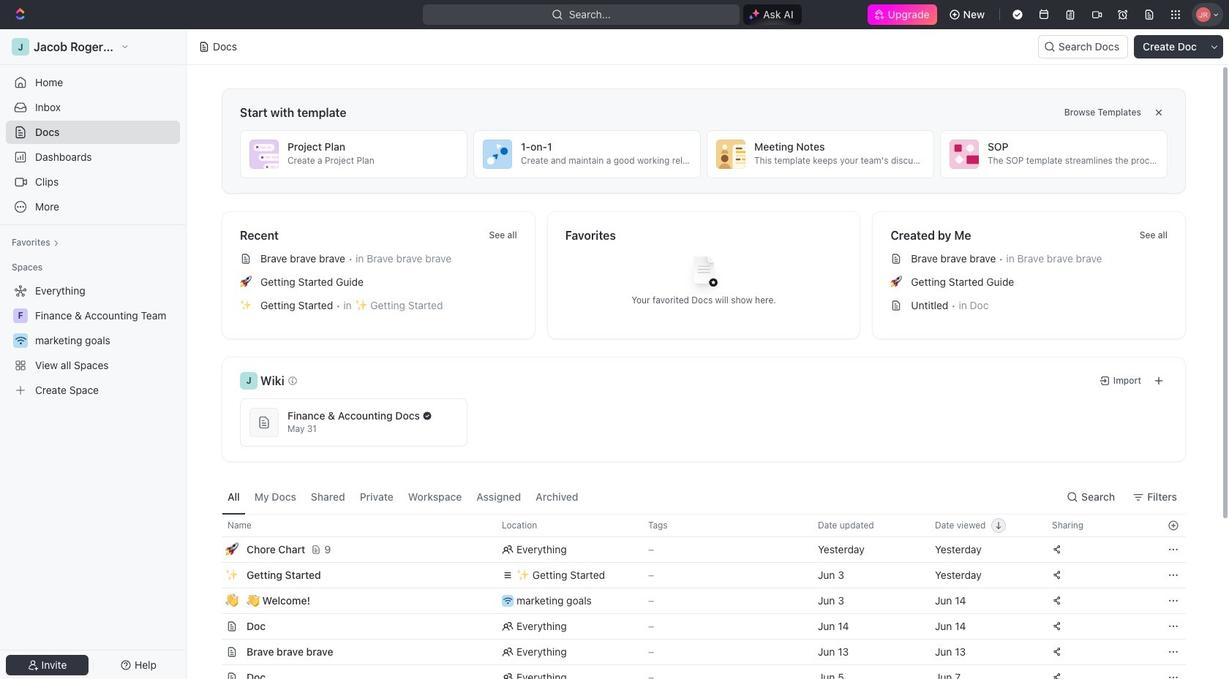 Task type: describe. For each thing, give the bounding box(es) containing it.
wifi image for tree within the sidebar navigation
[[15, 337, 26, 345]]

1-on-1 icon image
[[483, 140, 512, 169]]

5 row from the top
[[206, 614, 1186, 640]]

finance & accounting docs image
[[257, 416, 271, 430]]

sop icon image
[[950, 140, 979, 169]]

3 row from the top
[[206, 563, 1186, 589]]

jacob rogers's workspace, , element inside sidebar navigation
[[12, 38, 29, 56]]

4 row from the top
[[206, 588, 1186, 615]]



Task type: locate. For each thing, give the bounding box(es) containing it.
tree inside sidebar navigation
[[6, 279, 180, 402]]

tab list
[[222, 480, 584, 514]]

6 row from the top
[[206, 639, 1186, 666]]

1 row from the top
[[206, 514, 1186, 538]]

table
[[206, 514, 1186, 680]]

jacob rogers's workspace, , element
[[12, 38, 29, 56], [240, 372, 258, 390]]

1 horizontal spatial wifi image
[[503, 598, 512, 605]]

sidebar navigation
[[0, 29, 190, 680]]

wifi image inside tree
[[15, 337, 26, 345]]

1 vertical spatial jacob rogers's workspace, , element
[[240, 372, 258, 390]]

7 row from the top
[[206, 665, 1186, 680]]

0 vertical spatial jacob rogers's workspace, , element
[[12, 38, 29, 56]]

wifi image for 4th row from the bottom of the page
[[503, 598, 512, 605]]

project plan icon image
[[249, 140, 279, 169]]

meeting notes icon image
[[716, 140, 746, 169]]

tree
[[6, 279, 180, 402]]

0 horizontal spatial jacob rogers's workspace, , element
[[12, 38, 29, 56]]

0 horizontal spatial wifi image
[[15, 337, 26, 345]]

1 vertical spatial wifi image
[[503, 598, 512, 605]]

0 vertical spatial wifi image
[[15, 337, 26, 345]]

1 horizontal spatial jacob rogers's workspace, , element
[[240, 372, 258, 390]]

finance & accounting team, , element
[[13, 309, 28, 323]]

wifi image
[[15, 337, 26, 345], [503, 598, 512, 605]]

row
[[206, 514, 1186, 538], [206, 537, 1186, 563], [206, 563, 1186, 589], [206, 588, 1186, 615], [206, 614, 1186, 640], [206, 639, 1186, 666], [206, 665, 1186, 680]]

2 row from the top
[[206, 537, 1186, 563]]

wifi image inside row
[[503, 598, 512, 605]]



Task type: vqa. For each thing, say whether or not it's contained in the screenshot.
SOP icon
yes



